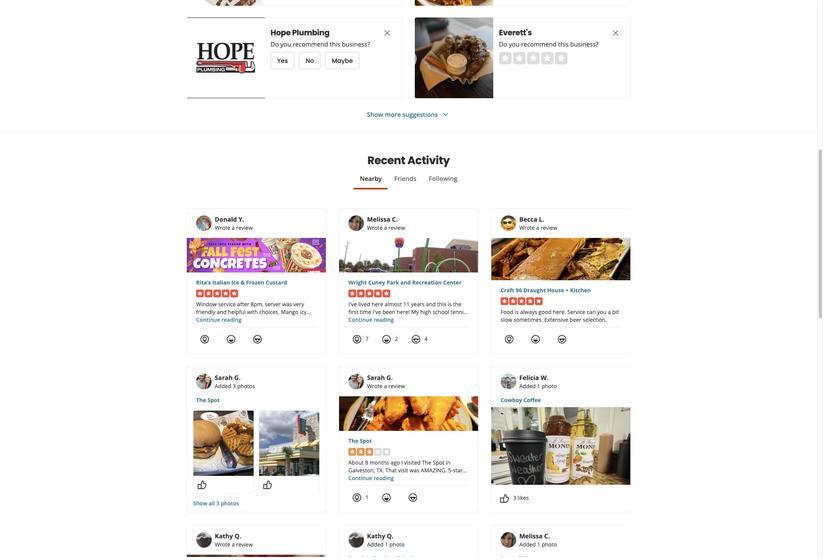 Task type: describe. For each thing, give the bounding box(es) containing it.
nearby
[[360, 175, 382, 183]]

24 funny v2 image for donald y.
[[227, 335, 236, 344]]

house
[[548, 287, 565, 294]]

show for show all 3 photos
[[193, 500, 207, 508]]

bit
[[613, 309, 620, 316]]

sarah g. wrote a review
[[367, 374, 405, 390]]

added for sarah g.
[[215, 383, 231, 390]]

friends
[[395, 175, 417, 183]]

q. for kathy q. added 1 photo
[[387, 533, 394, 541]]

continue reading for melissa
[[349, 316, 394, 324]]

melissa c. added 1 photo
[[520, 533, 557, 549]]

review for l.
[[541, 224, 558, 232]]

hope plumbing
[[271, 27, 330, 38]]

you for hope plumbing
[[281, 40, 292, 49]]

service
[[568, 309, 586, 316]]

show more suggestions
[[367, 110, 438, 119]]

kathy q. added 1 photo
[[367, 533, 405, 549]]

photo of sarah g. image for sarah g. added 3 photos
[[196, 374, 212, 390]]

melissa for melissa c. added 1 photo
[[520, 533, 543, 541]]

a for g.
[[384, 383, 387, 390]]

q. for kathy q. wrote a review
[[235, 533, 242, 541]]

rita's italian ice & frozen custard link
[[196, 279, 317, 287]]

becca
[[520, 215, 538, 224]]

photo for melissa c.
[[542, 542, 557, 549]]

show for show more suggestions
[[367, 110, 384, 119]]

italian
[[213, 279, 230, 287]]

added for felicia w.
[[520, 383, 536, 390]]

photo of everett's image
[[415, 17, 494, 98]]

continue reading for sarah
[[349, 475, 394, 482]]

photo of melissa c. image for melissa c. wrote a review
[[349, 216, 364, 231]]

rita's italian ice & frozen custard
[[196, 279, 287, 287]]

reading for donald
[[222, 316, 242, 324]]

kitchen
[[571, 287, 591, 294]]

likes
[[518, 495, 529, 502]]

open photo lightbox image for the topmost like feed item image
[[194, 411, 254, 477]]

craft 96 draught house + kitchen link
[[501, 287, 622, 295]]

center
[[444, 279, 462, 287]]

business? for everett's
[[571, 40, 599, 49]]

2 horizontal spatial 3
[[514, 495, 517, 502]]

y.
[[239, 215, 244, 224]]

good
[[539, 309, 552, 316]]

3 inside sarah g. added 3 photos
[[233, 383, 236, 390]]

open photo lightbox image for like feed item icon
[[259, 411, 320, 477]]

photos inside dropdown button
[[221, 500, 239, 508]]

the for bottom the spot link
[[349, 438, 359, 445]]

felicia w. link
[[520, 374, 549, 383]]

24 useful v2 image for sarah g.
[[353, 494, 362, 503]]

no button
[[300, 52, 321, 69]]

review for c.
[[389, 224, 405, 232]]

wrote for sarah g.
[[367, 383, 383, 390]]

recent activity
[[368, 153, 450, 168]]

24 funny v2 image for sarah g.
[[382, 494, 391, 503]]

this for hope plumbing
[[330, 40, 341, 49]]

photo of allsups image
[[187, 0, 265, 6]]

this for everett's
[[559, 40, 569, 49]]

photo of kathy q. image for kathy q. added 1 photo
[[349, 533, 364, 549]]

reading for sarah
[[374, 475, 394, 482]]

photo of kathy q. image for kathy q. wrote a review
[[196, 533, 212, 549]]

sarah g. added 3 photos
[[215, 374, 255, 390]]

food
[[501, 309, 514, 316]]

everett's link
[[500, 27, 597, 38]]

donald y. wrote a review
[[215, 215, 253, 232]]

show all 3 photos
[[193, 500, 239, 508]]

yes button
[[271, 52, 295, 69]]

donald
[[215, 215, 237, 224]]

recommend for hope plumbing
[[293, 40, 329, 49]]

more
[[385, 110, 401, 119]]

you for everett's
[[509, 40, 520, 49]]

craft
[[501, 287, 515, 294]]

explore recent activity section section
[[180, 132, 638, 558]]

kathy for kathy q. wrote a review
[[215, 533, 233, 541]]

24 cool v2 image for sarah g.
[[409, 494, 418, 503]]

following
[[429, 175, 458, 183]]

hope plumbing link
[[271, 27, 368, 38]]

photo of melissa c. image for melissa c. added 1 photo
[[501, 533, 517, 549]]

felicia w. added 1 photo
[[520, 374, 557, 390]]

review for y.
[[236, 224, 253, 232]]

park
[[387, 279, 399, 287]]

g. for sarah g. added 3 photos
[[234, 374, 241, 383]]

wrote for melissa c.
[[367, 224, 383, 232]]

dismiss card image
[[612, 28, 621, 38]]

everett's
[[500, 27, 533, 38]]

melissa c. link for melissa c. added 1 photo
[[520, 533, 550, 541]]

review for q.
[[236, 542, 253, 549]]

spot for bottom the spot link
[[360, 438, 372, 445]]

sarah for sarah g. wrote a review
[[367, 374, 385, 383]]

continue for melissa
[[349, 316, 373, 324]]

review for g.
[[389, 383, 405, 390]]

hope
[[271, 27, 291, 38]]

frozen
[[246, 279, 265, 287]]

wrote for becca l.
[[520, 224, 535, 232]]

photo of felicia w. image
[[501, 374, 517, 390]]

wrote for kathy q.
[[215, 542, 231, 549]]

tab list inside explore recent activity section section
[[187, 174, 631, 190]]

sarah g. link for sarah g. wrote a review
[[367, 374, 393, 383]]

24 cool v2 image for donald y.
[[253, 335, 262, 344]]

96
[[516, 287, 522, 294]]

spot for left the spot link
[[208, 397, 220, 404]]

g. for sarah g. wrote a review
[[387, 374, 393, 383]]

activity
[[408, 153, 450, 168]]

continue for sarah
[[349, 475, 373, 482]]

the spot for left the spot link
[[196, 397, 220, 404]]

maybe
[[332, 56, 353, 65]]

recommend for everett's
[[522, 40, 557, 49]]

kathy q. link for kathy q. added 1 photo
[[367, 533, 394, 541]]

no
[[306, 56, 314, 65]]

recreation
[[413, 279, 442, 287]]



Task type: vqa. For each thing, say whether or not it's contained in the screenshot.
Contact
no



Task type: locate. For each thing, give the bounding box(es) containing it.
review inside melissa c. wrote a review
[[389, 224, 405, 232]]

g. inside sarah g. wrote a review
[[387, 374, 393, 383]]

c. for melissa c. added 1 photo
[[545, 533, 550, 541]]

photo of kathy q. image
[[196, 533, 212, 549], [349, 533, 364, 549]]

photo of hope plumbing image
[[187, 17, 265, 98]]

continue for donald
[[196, 316, 220, 324]]

continue reading
[[196, 316, 242, 324], [349, 316, 394, 324], [349, 475, 394, 482]]

1 recommend from the left
[[293, 40, 329, 49]]

coffee
[[524, 397, 541, 404]]

wrote inside "becca l. wrote a review"
[[520, 224, 535, 232]]

show more suggestions button
[[367, 110, 451, 119]]

the spot up 3 star rating image
[[349, 438, 372, 445]]

kathy q. link for kathy q. wrote a review
[[215, 533, 242, 541]]

review
[[236, 224, 253, 232], [389, 224, 405, 232], [541, 224, 558, 232], [389, 383, 405, 390], [236, 542, 253, 549]]

5 star rating image for donald y.
[[196, 290, 238, 298]]

photo of melissa c. image
[[349, 216, 364, 231], [501, 533, 517, 549]]

beer
[[570, 316, 582, 324]]

2 this from the left
[[559, 40, 569, 49]]

melissa for melissa c. wrote a review
[[367, 215, 391, 224]]

continue reading button for sarah
[[349, 475, 394, 482]]

0 vertical spatial melissa c. link
[[367, 215, 398, 224]]

c. for melissa c. wrote a review
[[392, 215, 398, 224]]

the spot down sarah g. added 3 photos
[[196, 397, 220, 404]]

g. inside sarah g. added 3 photos
[[234, 374, 241, 383]]

1 photo of sarah g. image from the left
[[196, 374, 212, 390]]

24 cool v2 image
[[253, 335, 262, 344], [412, 335, 421, 344], [409, 494, 418, 503]]

q. inside "kathy q. added 1 photo"
[[387, 533, 394, 541]]

2 kathy from the left
[[367, 533, 386, 541]]

do for hope plumbing
[[271, 40, 279, 49]]

c.
[[392, 215, 398, 224], [545, 533, 550, 541]]

0 vertical spatial c.
[[392, 215, 398, 224]]

0 horizontal spatial the
[[196, 397, 206, 404]]

1 g. from the left
[[234, 374, 241, 383]]

continue reading button for melissa
[[349, 316, 394, 324]]

1 sarah g. link from the left
[[215, 374, 241, 383]]

photo of becca l. image
[[501, 216, 517, 231]]

None radio
[[500, 52, 512, 65], [528, 52, 540, 65], [542, 52, 554, 65], [556, 52, 568, 65], [500, 52, 512, 65], [528, 52, 540, 65], [542, 52, 554, 65], [556, 52, 568, 65]]

kathy inside kathy q. wrote a review
[[215, 533, 233, 541]]

2 kathy q. link from the left
[[367, 533, 394, 541]]

kathy for kathy q. added 1 photo
[[367, 533, 386, 541]]

photo of sarah g. image for sarah g. wrote a review
[[349, 374, 364, 390]]

suggestions
[[403, 110, 438, 119]]

felicia
[[520, 374, 540, 383]]

2 g. from the left
[[387, 374, 393, 383]]

1 for felicia
[[538, 383, 541, 390]]

0 horizontal spatial you
[[281, 40, 292, 49]]

sarah for sarah g. added 3 photos
[[215, 374, 233, 383]]

0 vertical spatial the spot link
[[196, 397, 317, 405]]

rita's
[[196, 279, 211, 287]]

wrote
[[215, 224, 231, 232], [367, 224, 383, 232], [520, 224, 535, 232], [367, 383, 383, 390], [215, 542, 231, 549]]

photo for kathy q.
[[390, 542, 405, 549]]

1 horizontal spatial the spot
[[349, 438, 372, 445]]

sarah g. link for sarah g. added 3 photos
[[215, 374, 241, 383]]

added for melissa c.
[[520, 542, 536, 549]]

this up maybe button
[[330, 40, 341, 49]]

1 photo of kathy q. image from the left
[[196, 533, 212, 549]]

0 horizontal spatial photo of sarah g. image
[[196, 374, 212, 390]]

1 vertical spatial the
[[349, 438, 359, 445]]

melissa c. wrote a review
[[367, 215, 405, 232]]

wrote inside sarah g. wrote a review
[[367, 383, 383, 390]]

photo of sarah g. image left sarah g. added 3 photos
[[196, 374, 212, 390]]

1 vertical spatial photos
[[221, 500, 239, 508]]

2 horizontal spatial you
[[598, 309, 607, 316]]

continue reading for donald
[[196, 316, 242, 324]]

a inside donald y. wrote a review
[[232, 224, 235, 232]]

cuney
[[369, 279, 385, 287]]

2 q. from the left
[[387, 533, 394, 541]]

selection.
[[583, 316, 607, 324]]

1 horizontal spatial like feed item image
[[500, 494, 510, 504]]

dismiss card image
[[383, 28, 392, 38]]

0 horizontal spatial q.
[[235, 533, 242, 541]]

2 photo of sarah g. image from the left
[[349, 374, 364, 390]]

1 horizontal spatial melissa c. link
[[520, 533, 550, 541]]

added inside melissa c. added 1 photo
[[520, 542, 536, 549]]

photo of kathy q. image left "kathy q. added 1 photo"
[[349, 533, 364, 549]]

food is always good here. service can you a bit slow sometimes. extensive beer selection.
[[501, 309, 620, 324]]

continue reading button
[[196, 316, 242, 324], [349, 316, 394, 324], [349, 475, 394, 482]]

1 do you recommend this business? from the left
[[271, 40, 371, 49]]

3 inside dropdown button
[[216, 500, 220, 508]]

g.
[[234, 374, 241, 383], [387, 374, 393, 383]]

1 horizontal spatial photo of melissa c. image
[[501, 533, 517, 549]]

continue reading button up 24 useful v2 icon
[[196, 316, 242, 324]]

business? down "everett's" link
[[571, 40, 599, 49]]

1 horizontal spatial g.
[[387, 374, 393, 383]]

photo of sarah g. image
[[196, 374, 212, 390], [349, 374, 364, 390]]

donald y. link
[[215, 215, 244, 224]]

photo for felicia w.
[[542, 383, 557, 390]]

do down hope
[[271, 40, 279, 49]]

7
[[366, 336, 369, 343]]

2 open photo lightbox image from the left
[[259, 411, 320, 477]]

0 horizontal spatial this
[[330, 40, 341, 49]]

1 kathy from the left
[[215, 533, 233, 541]]

photo of kathy q. image left kathy q. wrote a review at bottom
[[196, 533, 212, 549]]

maybe button
[[326, 52, 360, 69]]

continue
[[196, 316, 220, 324], [349, 316, 373, 324], [349, 475, 373, 482]]

1 horizontal spatial open photo lightbox image
[[259, 411, 320, 477]]

you up selection.
[[598, 309, 607, 316]]

you down hope
[[281, 40, 292, 49]]

business? for hope plumbing
[[342, 40, 371, 49]]

1 this from the left
[[330, 40, 341, 49]]

1 for kathy
[[385, 542, 388, 549]]

recent
[[368, 153, 406, 168]]

cowboy coffee
[[501, 397, 541, 404]]

0 horizontal spatial kathy
[[215, 533, 233, 541]]

24 useful v2 image
[[200, 335, 210, 344]]

1 horizontal spatial spot
[[360, 438, 372, 445]]

0 horizontal spatial sarah
[[215, 374, 233, 383]]

1 horizontal spatial business?
[[571, 40, 599, 49]]

continue down 3 star rating image
[[349, 475, 373, 482]]

ice
[[232, 279, 239, 287]]

cowboy
[[501, 397, 523, 404]]

tab list
[[187, 174, 631, 190]]

1 horizontal spatial show
[[367, 110, 384, 119]]

1 horizontal spatial sarah
[[367, 374, 385, 383]]

1 inside felicia w. added 1 photo
[[538, 383, 541, 390]]

do you recommend this business? for everett's
[[500, 40, 599, 49]]

24 funny v2 image for becca l.
[[531, 335, 541, 344]]

0 vertical spatial like feed item image
[[197, 481, 207, 490]]

do you recommend this business? for hope plumbing
[[271, 40, 371, 49]]

cowboy coffee link
[[501, 397, 622, 405]]

do for everett's
[[500, 40, 508, 49]]

24 funny v2 image
[[227, 335, 236, 344], [382, 335, 391, 344], [531, 335, 541, 344], [382, 494, 391, 503]]

24 useful v2 image
[[353, 335, 362, 344], [505, 335, 514, 344], [353, 494, 362, 503]]

0 horizontal spatial melissa c. link
[[367, 215, 398, 224]]

photo
[[542, 383, 557, 390], [390, 542, 405, 549], [542, 542, 557, 549]]

a inside kathy q. wrote a review
[[232, 542, 235, 549]]

business?
[[342, 40, 371, 49], [571, 40, 599, 49]]

always
[[521, 309, 538, 316]]

reading down 'cuney'
[[374, 316, 394, 324]]

business? up maybe
[[342, 40, 371, 49]]

tab list containing nearby
[[187, 174, 631, 190]]

show
[[367, 110, 384, 119], [193, 500, 207, 508]]

sarah g. link
[[215, 374, 241, 383], [367, 374, 393, 383]]

w.
[[541, 374, 549, 383]]

a for c.
[[384, 224, 387, 232]]

photo inside felicia w. added 1 photo
[[542, 383, 557, 390]]

0 vertical spatial photos
[[237, 383, 255, 390]]

c. inside melissa c. added 1 photo
[[545, 533, 550, 541]]

0 horizontal spatial business?
[[342, 40, 371, 49]]

0 horizontal spatial like feed item image
[[197, 481, 207, 490]]

kathy q. wrote a review
[[215, 533, 253, 549]]

1 horizontal spatial kathy q. link
[[367, 533, 394, 541]]

0 horizontal spatial photo of kathy q. image
[[196, 533, 212, 549]]

wright
[[349, 279, 367, 287]]

and
[[401, 279, 411, 287]]

2 business? from the left
[[571, 40, 599, 49]]

continue reading button for donald
[[196, 316, 242, 324]]

extensive
[[545, 316, 569, 324]]

like feed item image
[[263, 481, 273, 490]]

4
[[425, 336, 428, 343]]

0 vertical spatial photo of melissa c. image
[[349, 216, 364, 231]]

1 vertical spatial melissa c. link
[[520, 533, 550, 541]]

continue up 7
[[349, 316, 373, 324]]

&
[[241, 279, 245, 287]]

recommend
[[293, 40, 329, 49], [522, 40, 557, 49]]

yes
[[278, 56, 288, 65]]

1 vertical spatial the spot
[[349, 438, 372, 445]]

1
[[538, 383, 541, 390], [366, 494, 369, 502], [385, 542, 388, 549], [538, 542, 541, 549]]

24 cool v2 image
[[558, 335, 567, 344]]

1 horizontal spatial 5 star rating image
[[349, 290, 391, 298]]

wright cuney park and recreation center
[[349, 279, 462, 287]]

photo inside "kathy q. added 1 photo"
[[390, 542, 405, 549]]

0 horizontal spatial do
[[271, 40, 279, 49]]

slow
[[501, 316, 513, 324]]

1 horizontal spatial recommend
[[522, 40, 557, 49]]

1 vertical spatial like feed item image
[[500, 494, 510, 504]]

kathy inside "kathy q. added 1 photo"
[[367, 533, 386, 541]]

0 vertical spatial melissa
[[367, 215, 391, 224]]

photo of sarah g. image left sarah g. wrote a review
[[349, 374, 364, 390]]

review inside sarah g. wrote a review
[[389, 383, 405, 390]]

0 horizontal spatial 3
[[216, 500, 220, 508]]

2 do from the left
[[500, 40, 508, 49]]

1 horizontal spatial do you recommend this business?
[[500, 40, 599, 49]]

do you recommend this business? down hope plumbing link
[[271, 40, 371, 49]]

show all 3 photos button
[[193, 500, 239, 508]]

1 vertical spatial spot
[[360, 438, 372, 445]]

1 horizontal spatial kathy
[[367, 533, 386, 541]]

photo of donald y. image
[[196, 216, 212, 231]]

1 horizontal spatial photo of kathy q. image
[[349, 533, 364, 549]]

q. inside kathy q. wrote a review
[[235, 533, 242, 541]]

a for l.
[[537, 224, 540, 232]]

2 sarah from the left
[[367, 374, 385, 383]]

1 inside melissa c. added 1 photo
[[538, 542, 541, 549]]

1 vertical spatial the spot link
[[349, 438, 469, 446]]

0 horizontal spatial do you recommend this business?
[[271, 40, 371, 49]]

5 star rating image down 96
[[501, 298, 543, 306]]

0 horizontal spatial sarah g. link
[[215, 374, 241, 383]]

1 business? from the left
[[342, 40, 371, 49]]

3 likes
[[514, 495, 529, 502]]

0 horizontal spatial the spot
[[196, 397, 220, 404]]

continue up 24 useful v2 icon
[[196, 316, 220, 324]]

1 q. from the left
[[235, 533, 242, 541]]

photos inside sarah g. added 3 photos
[[237, 383, 255, 390]]

photo of melissa c. image left melissa c. wrote a review at the left of the page
[[349, 216, 364, 231]]

None radio
[[514, 52, 526, 65]]

1 horizontal spatial c.
[[545, 533, 550, 541]]

spot up 3 star rating image
[[360, 438, 372, 445]]

spot down sarah g. added 3 photos
[[208, 397, 220, 404]]

open photo lightbox image
[[194, 411, 254, 477], [259, 411, 320, 477]]

you down everett's at the top
[[509, 40, 520, 49]]

the
[[196, 397, 206, 404], [349, 438, 359, 445]]

24 chevron down v2 image
[[441, 110, 451, 119]]

wrote inside kathy q. wrote a review
[[215, 542, 231, 549]]

is
[[515, 309, 519, 316]]

craft 96 draught house + kitchen
[[501, 287, 591, 294]]

recommend down "everett's" link
[[522, 40, 557, 49]]

2 sarah g. link from the left
[[367, 374, 393, 383]]

1 horizontal spatial sarah g. link
[[367, 374, 393, 383]]

2
[[395, 336, 398, 343]]

1 for melissa
[[538, 542, 541, 549]]

2 recommend from the left
[[522, 40, 557, 49]]

2 photo of kathy q. image from the left
[[349, 533, 364, 549]]

3 star rating image
[[349, 449, 391, 456]]

like feed item image left 3 likes
[[500, 494, 510, 504]]

reading for melissa
[[374, 316, 394, 324]]

like feed item image
[[197, 481, 207, 490], [500, 494, 510, 504]]

sarah inside sarah g. added 3 photos
[[215, 374, 233, 383]]

0 vertical spatial spot
[[208, 397, 220, 404]]

0 horizontal spatial recommend
[[293, 40, 329, 49]]

added inside "kathy q. added 1 photo"
[[367, 542, 384, 549]]

show inside button
[[367, 110, 384, 119]]

becca l. link
[[520, 215, 545, 224]]

2 do you recommend this business? from the left
[[500, 40, 599, 49]]

1 vertical spatial c.
[[545, 533, 550, 541]]

0 horizontal spatial the spot link
[[196, 397, 317, 405]]

this down "everett's" link
[[559, 40, 569, 49]]

a for q.
[[232, 542, 235, 549]]

continue reading button up 7
[[349, 316, 394, 324]]

added inside felicia w. added 1 photo
[[520, 383, 536, 390]]

review inside donald y. wrote a review
[[236, 224, 253, 232]]

review inside "becca l. wrote a review"
[[541, 224, 558, 232]]

melissa inside melissa c. added 1 photo
[[520, 533, 543, 541]]

added for kathy q.
[[367, 542, 384, 549]]

0 horizontal spatial photo of melissa c. image
[[349, 216, 364, 231]]

sarah inside sarah g. wrote a review
[[367, 374, 385, 383]]

1 horizontal spatial photo of sarah g. image
[[349, 374, 364, 390]]

5 star rating image down 'cuney'
[[349, 290, 391, 298]]

the spot for bottom the spot link
[[349, 438, 372, 445]]

here.
[[553, 309, 566, 316]]

do down everett's at the top
[[500, 40, 508, 49]]

the for left the spot link
[[196, 397, 206, 404]]

wrote inside melissa c. wrote a review
[[367, 224, 383, 232]]

sometimes.
[[514, 316, 543, 324]]

review inside kathy q. wrote a review
[[236, 542, 253, 549]]

you inside food is always good here. service can you a bit slow sometimes. extensive beer selection.
[[598, 309, 607, 316]]

melissa inside melissa c. wrote a review
[[367, 215, 391, 224]]

1 horizontal spatial the spot link
[[349, 438, 469, 446]]

show left all at the left bottom of page
[[193, 500, 207, 508]]

0 vertical spatial the
[[196, 397, 206, 404]]

c. inside melissa c. wrote a review
[[392, 215, 398, 224]]

24 useful v2 image for melissa c.
[[353, 335, 362, 344]]

1 vertical spatial melissa
[[520, 533, 543, 541]]

the spot link
[[196, 397, 317, 405], [349, 438, 469, 446]]

plumbing
[[293, 27, 330, 38]]

continue reading down 3 star rating image
[[349, 475, 394, 482]]

1 horizontal spatial q.
[[387, 533, 394, 541]]

0 horizontal spatial spot
[[208, 397, 220, 404]]

1 kathy q. link from the left
[[215, 533, 242, 541]]

added inside sarah g. added 3 photos
[[215, 383, 231, 390]]

a for y.
[[232, 224, 235, 232]]

0 horizontal spatial g.
[[234, 374, 241, 383]]

continue reading up 24 useful v2 icon
[[196, 316, 242, 324]]

1 vertical spatial show
[[193, 500, 207, 508]]

do
[[271, 40, 279, 49], [500, 40, 508, 49]]

rating element
[[500, 52, 568, 65]]

1 inside "kathy q. added 1 photo"
[[385, 542, 388, 549]]

photo of melissa c. image left melissa c. added 1 photo
[[501, 533, 517, 549]]

1 horizontal spatial 3
[[233, 383, 236, 390]]

all
[[209, 500, 215, 508]]

5 star rating image
[[196, 290, 238, 298], [349, 290, 391, 298], [501, 298, 543, 306]]

+
[[566, 287, 569, 294]]

1 horizontal spatial do
[[500, 40, 508, 49]]

draught
[[524, 287, 546, 294]]

1 vertical spatial photo of melissa c. image
[[501, 533, 517, 549]]

0 horizontal spatial 5 star rating image
[[196, 290, 238, 298]]

3
[[233, 383, 236, 390], [514, 495, 517, 502], [216, 500, 220, 508]]

like feed item image up "show all 3 photos"
[[197, 481, 207, 490]]

photo inside melissa c. added 1 photo
[[542, 542, 557, 549]]

5 star rating image for becca l.
[[501, 298, 543, 306]]

continue reading up 7
[[349, 316, 394, 324]]

1 horizontal spatial this
[[559, 40, 569, 49]]

sarah
[[215, 374, 233, 383], [367, 374, 385, 383]]

photo of carmelina's image
[[415, 0, 494, 6]]

kathy q. link
[[215, 533, 242, 541], [367, 533, 394, 541]]

show inside dropdown button
[[193, 500, 207, 508]]

spot
[[208, 397, 220, 404], [360, 438, 372, 445]]

show left more
[[367, 110, 384, 119]]

becca l. wrote a review
[[520, 215, 558, 232]]

1 open photo lightbox image from the left
[[194, 411, 254, 477]]

reading
[[222, 316, 242, 324], [374, 316, 394, 324], [374, 475, 394, 482]]

1 sarah from the left
[[215, 374, 233, 383]]

l.
[[539, 215, 545, 224]]

5 star rating image for melissa c.
[[349, 290, 391, 298]]

wrote inside donald y. wrote a review
[[215, 224, 231, 232]]

wright cuney park and recreation center link
[[349, 279, 469, 287]]

a
[[232, 224, 235, 232], [384, 224, 387, 232], [537, 224, 540, 232], [608, 309, 611, 316], [384, 383, 387, 390], [232, 542, 235, 549]]

1 horizontal spatial you
[[509, 40, 520, 49]]

a inside "becca l. wrote a review"
[[537, 224, 540, 232]]

a inside sarah g. wrote a review
[[384, 383, 387, 390]]

1 horizontal spatial melissa
[[520, 533, 543, 541]]

0 vertical spatial show
[[367, 110, 384, 119]]

0 horizontal spatial c.
[[392, 215, 398, 224]]

0 horizontal spatial melissa
[[367, 215, 391, 224]]

0 horizontal spatial show
[[193, 500, 207, 508]]

a inside food is always good here. service can you a bit slow sometimes. extensive beer selection.
[[608, 309, 611, 316]]

do you recommend this business? down "everett's" link
[[500, 40, 599, 49]]

1 do from the left
[[271, 40, 279, 49]]

photos
[[237, 383, 255, 390], [221, 500, 239, 508]]

reading down 3 star rating image
[[374, 475, 394, 482]]

can
[[587, 309, 596, 316]]

melissa c. link for melissa c. wrote a review
[[367, 215, 398, 224]]

0 vertical spatial the spot
[[196, 397, 220, 404]]

continue reading button down 3 star rating image
[[349, 475, 394, 482]]

0 horizontal spatial kathy q. link
[[215, 533, 242, 541]]

reading down ice
[[222, 316, 242, 324]]

2 horizontal spatial 5 star rating image
[[501, 298, 543, 306]]

5 star rating image down italian
[[196, 290, 238, 298]]

0 horizontal spatial open photo lightbox image
[[194, 411, 254, 477]]

this
[[330, 40, 341, 49], [559, 40, 569, 49]]

custard
[[266, 279, 287, 287]]

a inside melissa c. wrote a review
[[384, 224, 387, 232]]

1 horizontal spatial the
[[349, 438, 359, 445]]

wrote for donald y.
[[215, 224, 231, 232]]

recommend down plumbing
[[293, 40, 329, 49]]

(no rating) image
[[500, 52, 568, 65]]



